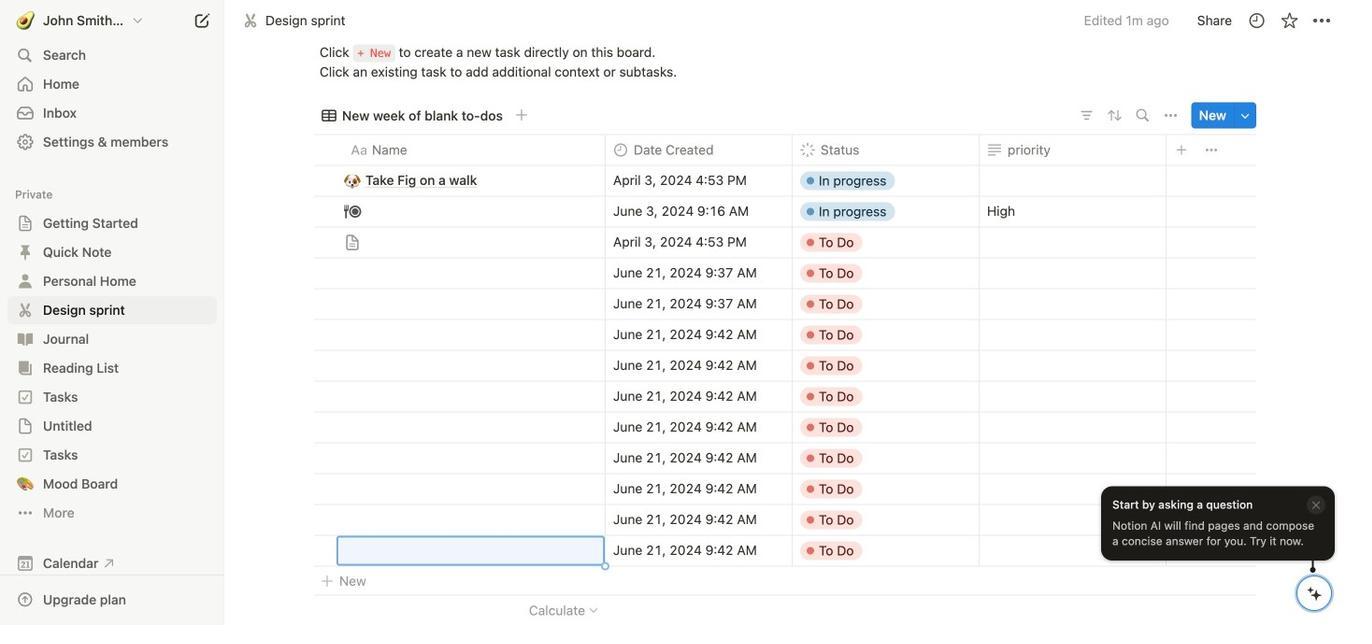Task type: vqa. For each thing, say whether or not it's contained in the screenshot.
👋 icon
no



Task type: locate. For each thing, give the bounding box(es) containing it.
sort image
[[1105, 106, 1125, 125]]

2 vertical spatial open image
[[20, 479, 31, 490]]

1 open image from the top
[[20, 247, 31, 258]]

None checkbox
[[321, 544, 334, 557]]

3 open image from the top
[[20, 479, 31, 490]]

None checkbox
[[321, 513, 334, 526]]

0 vertical spatial open image
[[20, 218, 31, 229]]

search image
[[1137, 109, 1150, 122]]

🎨 image
[[17, 474, 34, 496]]

2 open image from the top
[[20, 276, 31, 287]]

open image
[[20, 247, 31, 258], [20, 276, 31, 287], [20, 305, 31, 316], [20, 334, 31, 345], [20, 363, 31, 374], [20, 421, 31, 432], [20, 450, 31, 461]]

7 open image from the top
[[20, 450, 31, 461]]

tab
[[314, 102, 510, 128]]

🎨 change page icon image
[[16, 474, 35, 496]]

open image
[[20, 218, 31, 229], [20, 392, 31, 403], [20, 479, 31, 490]]

1 vertical spatial open image
[[20, 392, 31, 403]]

🥑 image
[[16, 9, 35, 33]]

tab list
[[314, 97, 1074, 134]]

close tooltip image
[[1311, 499, 1322, 512]]



Task type: describe. For each thing, give the bounding box(es) containing it.
new page image
[[191, 9, 213, 32]]

filter image
[[1080, 108, 1095, 123]]

2 open image from the top
[[20, 392, 31, 403]]

add view image
[[515, 108, 528, 121]]

4 open image from the top
[[20, 334, 31, 345]]

updates image
[[1248, 11, 1266, 30]]

1 open image from the top
[[20, 218, 31, 229]]

3 open image from the top
[[20, 305, 31, 316]]

favorite image
[[1280, 11, 1299, 30]]

🐶 image
[[344, 170, 361, 192]]

6 open image from the top
[[20, 421, 31, 432]]

5 open image from the top
[[20, 363, 31, 374]]



